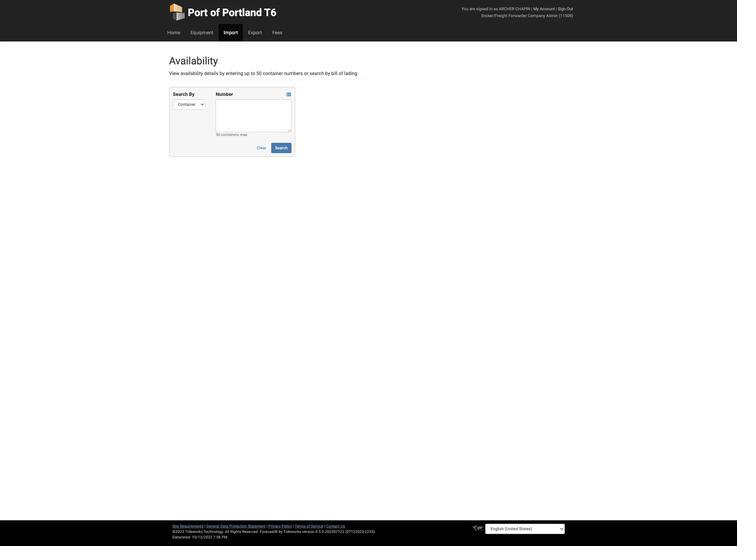 Task type: locate. For each thing, give the bounding box(es) containing it.
generated:
[[173, 535, 191, 540]]

search for search by
[[173, 92, 188, 97]]

signed
[[476, 7, 489, 11]]

50 right to
[[256, 71, 262, 76]]

my
[[534, 7, 539, 11]]

| left general
[[205, 524, 206, 529]]

search left by
[[173, 92, 188, 97]]

| left sign
[[556, 7, 557, 11]]

1 vertical spatial of
[[339, 71, 343, 76]]

company
[[528, 13, 545, 18]]

0 vertical spatial 50
[[256, 71, 262, 76]]

0 vertical spatial search
[[173, 92, 188, 97]]

(11508)
[[559, 13, 574, 18]]

1 vertical spatial 50
[[216, 133, 220, 137]]

by
[[189, 92, 195, 97]]

0 horizontal spatial 50
[[216, 133, 220, 137]]

sign
[[558, 7, 566, 11]]

0 horizontal spatial search
[[173, 92, 188, 97]]

| left my
[[532, 7, 533, 11]]

of right port
[[210, 7, 220, 19]]

search
[[310, 71, 324, 76]]

bill
[[331, 71, 338, 76]]

version
[[302, 530, 315, 534]]

my account link
[[534, 7, 555, 11]]

technology.
[[204, 530, 224, 534]]

account
[[540, 7, 555, 11]]

|
[[532, 7, 533, 11], [556, 7, 557, 11], [205, 524, 206, 529], [267, 524, 268, 529], [293, 524, 294, 529], [325, 524, 326, 529]]

©2023 tideworks
[[173, 530, 203, 534]]

port of portland t6
[[188, 7, 277, 19]]

search
[[173, 92, 188, 97], [275, 146, 288, 150]]

by left bill
[[325, 71, 330, 76]]

general
[[207, 524, 220, 529]]

0 horizontal spatial of
[[210, 7, 220, 19]]

view availability details by entering up to 50 container numbers or search by bill of lading.
[[169, 71, 359, 76]]

by right details
[[220, 71, 225, 76]]

equipment
[[191, 30, 213, 35]]

t6
[[264, 7, 277, 19]]

search inside button
[[275, 146, 288, 150]]

50 left containers
[[216, 133, 220, 137]]

sign out link
[[558, 7, 574, 11]]

2 vertical spatial of
[[307, 524, 310, 529]]

of up version
[[307, 524, 310, 529]]

1 horizontal spatial by
[[279, 530, 283, 534]]

admin
[[546, 13, 558, 18]]

1 vertical spatial search
[[275, 146, 288, 150]]

view
[[169, 71, 180, 76]]

of right bill
[[339, 71, 343, 76]]

by
[[220, 71, 225, 76], [325, 71, 330, 76], [279, 530, 283, 534]]

up
[[244, 71, 250, 76]]

as
[[494, 7, 498, 11]]

1:38
[[213, 535, 221, 540]]

numbers
[[284, 71, 303, 76]]

fees
[[272, 30, 283, 35]]

to
[[251, 71, 255, 76]]

0 vertical spatial of
[[210, 7, 220, 19]]

search button
[[271, 143, 292, 153]]

by down privacy policy link
[[279, 530, 283, 534]]

or
[[304, 71, 309, 76]]

entering
[[226, 71, 243, 76]]

out
[[567, 7, 574, 11]]

requirements
[[180, 524, 204, 529]]

pm
[[222, 535, 227, 540]]

chapin
[[516, 7, 531, 11]]

search right clear
[[275, 146, 288, 150]]

availability
[[181, 71, 203, 76]]

portland
[[222, 7, 262, 19]]

contact
[[326, 524, 340, 529]]

search by
[[173, 92, 195, 97]]

clear button
[[253, 143, 270, 153]]

1 horizontal spatial 50
[[256, 71, 262, 76]]

service
[[311, 524, 324, 529]]

2235)
[[365, 530, 375, 534]]

in
[[490, 7, 493, 11]]

50
[[256, 71, 262, 76], [216, 133, 220, 137]]

2 horizontal spatial by
[[325, 71, 330, 76]]

us
[[341, 524, 345, 529]]

of inside site requirements | general data protection statement | privacy policy | terms of service | contact us ©2023 tideworks technology. all rights reserved. forecast® by tideworks version 9.5.0.202307122 (07122023-2235) generated: 10/13/2023 1:38 pm
[[307, 524, 310, 529]]

10/13/2023
[[192, 535, 212, 540]]

clear
[[257, 146, 266, 150]]

max
[[240, 133, 247, 137]]

you are signed in as archer chapin | my account | sign out broker/freight forwarder company admin (11508)
[[462, 7, 574, 18]]

containers
[[221, 133, 239, 137]]

50 containers max
[[216, 133, 247, 137]]

1 horizontal spatial search
[[275, 146, 288, 150]]

of
[[210, 7, 220, 19], [339, 71, 343, 76], [307, 524, 310, 529]]

equipment button
[[185, 24, 219, 41]]

1 horizontal spatial of
[[307, 524, 310, 529]]

site requirements link
[[173, 524, 204, 529]]

policy
[[282, 524, 292, 529]]



Task type: vqa. For each thing, say whether or not it's contained in the screenshot.
©2023 Tideworks
yes



Task type: describe. For each thing, give the bounding box(es) containing it.
terms of service link
[[295, 524, 324, 529]]

general data protection statement link
[[207, 524, 266, 529]]

lading.
[[344, 71, 359, 76]]

port
[[188, 7, 208, 19]]

import button
[[219, 24, 243, 41]]

are
[[470, 7, 475, 11]]

privacy policy link
[[269, 524, 292, 529]]

privacy
[[269, 524, 281, 529]]

by inside site requirements | general data protection statement | privacy policy | terms of service | contact us ©2023 tideworks technology. all rights reserved. forecast® by tideworks version 9.5.0.202307122 (07122023-2235) generated: 10/13/2023 1:38 pm
[[279, 530, 283, 534]]

0 horizontal spatial by
[[220, 71, 225, 76]]

details
[[204, 71, 219, 76]]

2 horizontal spatial of
[[339, 71, 343, 76]]

reserved.
[[242, 530, 259, 534]]

search for search
[[275, 146, 288, 150]]

broker/freight
[[482, 13, 508, 18]]

| up 9.5.0.202307122
[[325, 524, 326, 529]]

all
[[225, 530, 230, 534]]

number
[[216, 92, 233, 97]]

forwarder
[[509, 13, 527, 18]]

show list image
[[286, 92, 291, 97]]

export button
[[243, 24, 267, 41]]

export
[[248, 30, 262, 35]]

| up tideworks
[[293, 524, 294, 529]]

data
[[221, 524, 228, 529]]

port of portland t6 link
[[169, 0, 277, 24]]

forecast®
[[260, 530, 278, 534]]

you
[[462, 7, 469, 11]]

tideworks
[[284, 530, 301, 534]]

rights
[[230, 530, 241, 534]]

(07122023-
[[345, 530, 365, 534]]

site
[[173, 524, 179, 529]]

home button
[[162, 24, 185, 41]]

terms
[[295, 524, 306, 529]]

protection
[[229, 524, 247, 529]]

site requirements | general data protection statement | privacy policy | terms of service | contact us ©2023 tideworks technology. all rights reserved. forecast® by tideworks version 9.5.0.202307122 (07122023-2235) generated: 10/13/2023 1:38 pm
[[173, 524, 375, 540]]

archer
[[499, 7, 515, 11]]

| up forecast®
[[267, 524, 268, 529]]

statement
[[248, 524, 266, 529]]

fees button
[[267, 24, 288, 41]]

contact us link
[[326, 524, 345, 529]]

Number text field
[[216, 99, 292, 132]]

9.5.0.202307122
[[316, 530, 345, 534]]

container
[[263, 71, 283, 76]]

import
[[224, 30, 238, 35]]

availability
[[169, 55, 218, 67]]

home
[[167, 30, 180, 35]]



